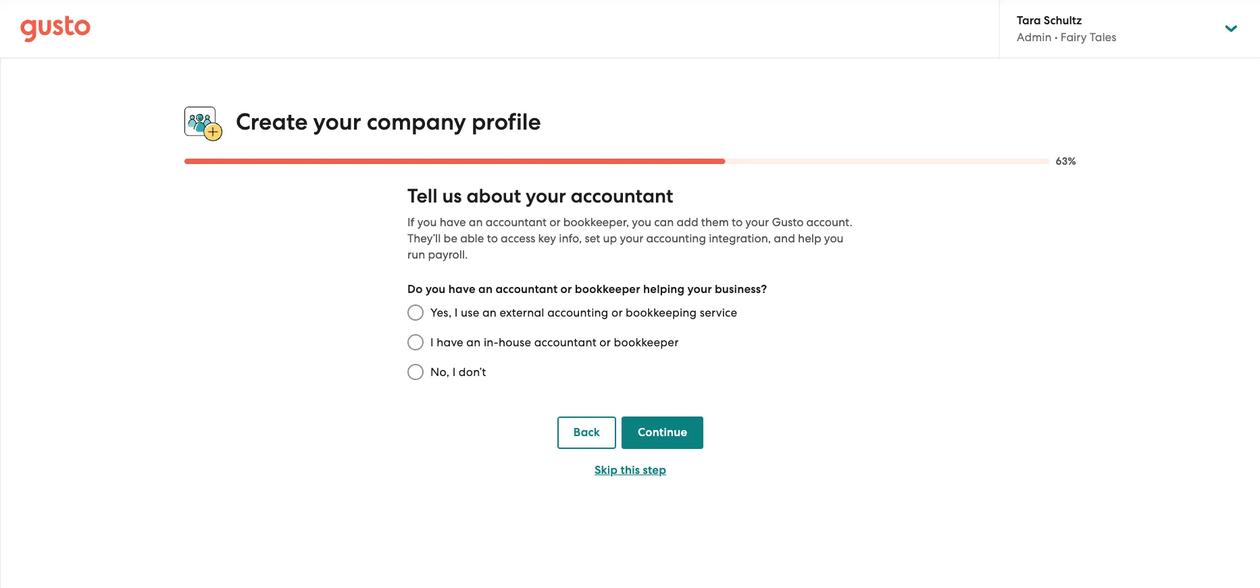 Task type: vqa. For each thing, say whether or not it's contained in the screenshot.
card
no



Task type: describe. For each thing, give the bounding box(es) containing it.
fairy
[[1061, 30, 1087, 44]]

house
[[499, 336, 531, 350]]

integration,
[[709, 232, 771, 245]]

2 vertical spatial have
[[437, 336, 464, 350]]

accounting inside if you have an accountant or bookkeeper, you can add them to your gusto account. they'll be able to access key info, set up your accounting integration, and help you run payroll.
[[646, 232, 706, 245]]

accountant down yes, i use an external accounting or bookkeeping service
[[534, 336, 597, 350]]

continue button
[[622, 417, 704, 450]]

an for yes,
[[482, 306, 497, 320]]

i for no,
[[453, 366, 456, 379]]

0 horizontal spatial accounting
[[547, 306, 609, 320]]

if
[[407, 216, 415, 229]]

they'll
[[407, 232, 441, 245]]

account.
[[807, 216, 853, 229]]

i for yes,
[[455, 306, 458, 320]]

or up yes, i use an external accounting or bookkeeping service
[[561, 283, 572, 297]]

you down account.
[[824, 232, 844, 245]]

an for if
[[469, 216, 483, 229]]

an for do
[[478, 283, 493, 297]]

admin
[[1017, 30, 1052, 44]]

run
[[407, 248, 425, 262]]

helping
[[643, 283, 685, 297]]

your up key
[[526, 185, 566, 208]]

your up integration,
[[746, 216, 769, 229]]

•
[[1055, 30, 1058, 44]]

tell us about your accountant
[[407, 185, 673, 208]]

do
[[407, 283, 423, 297]]

tell
[[407, 185, 438, 208]]

key
[[538, 232, 556, 245]]

schultz
[[1044, 14, 1082, 28]]

back
[[574, 426, 600, 440]]

an left in-
[[466, 336, 481, 350]]

info,
[[559, 232, 582, 245]]

service
[[700, 306, 737, 320]]

bookkeeper,
[[563, 216, 629, 229]]

0 horizontal spatial to
[[487, 232, 498, 245]]

do you have an accountant or bookkeeper helping your business?
[[407, 283, 767, 297]]

you left can
[[632, 216, 652, 229]]

accountant for do you have an accountant or bookkeeper helping your business?
[[496, 283, 558, 297]]

accountant for tell us about your accountant
[[571, 185, 673, 208]]

yes,
[[430, 306, 452, 320]]

skip
[[595, 464, 618, 478]]

home image
[[20, 15, 91, 42]]

bookkeeping
[[626, 306, 697, 320]]

no, i don't
[[430, 366, 486, 379]]

your up service
[[688, 283, 712, 297]]



Task type: locate. For each thing, give the bounding box(es) containing it.
have up no, i don't
[[437, 336, 464, 350]]

you
[[417, 216, 437, 229], [632, 216, 652, 229], [824, 232, 844, 245], [426, 283, 446, 297]]

0 vertical spatial to
[[732, 216, 743, 229]]

us
[[442, 185, 462, 208]]

have up be
[[440, 216, 466, 229]]

create your company profile
[[236, 108, 541, 136]]

bookkeeper down the bookkeeping
[[614, 336, 679, 350]]

create
[[236, 108, 308, 136]]

0 vertical spatial accounting
[[646, 232, 706, 245]]

bookkeeper up yes, i use an external accounting or bookkeeping service
[[575, 283, 640, 297]]

63%
[[1056, 156, 1076, 168]]

help
[[798, 232, 822, 245]]

if you have an accountant or bookkeeper, you can add them to your gusto account. they'll be able to access key info, set up your accounting integration, and help you run payroll.
[[407, 216, 853, 262]]

No, I don't radio
[[401, 358, 430, 387]]

this
[[621, 464, 640, 478]]

access
[[501, 232, 535, 245]]

2 vertical spatial i
[[453, 366, 456, 379]]

don't
[[459, 366, 486, 379]]

accountant up access
[[486, 216, 547, 229]]

an up use
[[478, 283, 493, 297]]

accounting down do you have an accountant or bookkeeper helping your business?
[[547, 306, 609, 320]]

i up no,
[[430, 336, 434, 350]]

or
[[550, 216, 561, 229], [561, 283, 572, 297], [612, 306, 623, 320], [600, 336, 611, 350]]

Yes, I use an external accounting or bookkeeping service radio
[[401, 298, 430, 328]]

company
[[367, 108, 466, 136]]

an up able at the left top of page
[[469, 216, 483, 229]]

no,
[[430, 366, 450, 379]]

i
[[455, 306, 458, 320], [430, 336, 434, 350], [453, 366, 456, 379]]

payroll.
[[428, 248, 468, 262]]

use
[[461, 306, 479, 320]]

be
[[444, 232, 458, 245]]

tales
[[1090, 30, 1117, 44]]

accountant up "bookkeeper,"
[[571, 185, 673, 208]]

I have an in-house accountant or bookkeeper radio
[[401, 328, 430, 358]]

tara
[[1017, 14, 1041, 28]]

have for have
[[449, 283, 476, 297]]

back link
[[557, 417, 616, 450]]

skip this step button
[[557, 455, 704, 487]]

about
[[467, 185, 521, 208]]

have up use
[[449, 283, 476, 297]]

1 horizontal spatial to
[[732, 216, 743, 229]]

or down yes, i use an external accounting or bookkeeping service
[[600, 336, 611, 350]]

to right able at the left top of page
[[487, 232, 498, 245]]

1 horizontal spatial accounting
[[646, 232, 706, 245]]

gusto
[[772, 216, 804, 229]]

accountant for if you have an accountant or bookkeeper, you can add them to your gusto account. they'll be able to access key info, set up your accounting integration, and help you run payroll.
[[486, 216, 547, 229]]

i left use
[[455, 306, 458, 320]]

i right no,
[[453, 366, 456, 379]]

or up key
[[550, 216, 561, 229]]

up
[[603, 232, 617, 245]]

tara schultz admin • fairy tales
[[1017, 14, 1117, 44]]

accounting down add
[[646, 232, 706, 245]]

0 vertical spatial have
[[440, 216, 466, 229]]

have
[[440, 216, 466, 229], [449, 283, 476, 297], [437, 336, 464, 350]]

an inside if you have an accountant or bookkeeper, you can add them to your gusto account. they'll be able to access key info, set up your accounting integration, and help you run payroll.
[[469, 216, 483, 229]]

1 vertical spatial have
[[449, 283, 476, 297]]

1 vertical spatial to
[[487, 232, 498, 245]]

add
[[677, 216, 699, 229]]

you right if on the top of page
[[417, 216, 437, 229]]

or down do you have an accountant or bookkeeper helping your business?
[[612, 306, 623, 320]]

can
[[654, 216, 674, 229]]

i have an in-house accountant or bookkeeper
[[430, 336, 679, 350]]

your right create
[[313, 108, 361, 136]]

have inside if you have an accountant or bookkeeper, you can add them to your gusto account. they'll be able to access key info, set up your accounting integration, and help you run payroll.
[[440, 216, 466, 229]]

your
[[313, 108, 361, 136], [526, 185, 566, 208], [746, 216, 769, 229], [620, 232, 644, 245], [688, 283, 712, 297]]

yes, i use an external accounting or bookkeeping service
[[430, 306, 737, 320]]

1 vertical spatial bookkeeper
[[614, 336, 679, 350]]

your right up
[[620, 232, 644, 245]]

an
[[469, 216, 483, 229], [478, 283, 493, 297], [482, 306, 497, 320], [466, 336, 481, 350]]

able
[[460, 232, 484, 245]]

an right use
[[482, 306, 497, 320]]

or inside if you have an accountant or bookkeeper, you can add them to your gusto account. they'll be able to access key info, set up your accounting integration, and help you run payroll.
[[550, 216, 561, 229]]

0 vertical spatial i
[[455, 306, 458, 320]]

business?
[[715, 283, 767, 297]]

set
[[585, 232, 600, 245]]

1 vertical spatial accounting
[[547, 306, 609, 320]]

skip this step
[[595, 464, 666, 478]]

to up integration,
[[732, 216, 743, 229]]

you right do
[[426, 283, 446, 297]]

1 vertical spatial i
[[430, 336, 434, 350]]

to
[[732, 216, 743, 229], [487, 232, 498, 245]]

and
[[774, 232, 795, 245]]

have for about
[[440, 216, 466, 229]]

accountant up external
[[496, 283, 558, 297]]

0 vertical spatial bookkeeper
[[575, 283, 640, 297]]

accountant
[[571, 185, 673, 208], [486, 216, 547, 229], [496, 283, 558, 297], [534, 336, 597, 350]]

accounting
[[646, 232, 706, 245], [547, 306, 609, 320]]

them
[[701, 216, 729, 229]]

profile
[[472, 108, 541, 136]]

bookkeeper
[[575, 283, 640, 297], [614, 336, 679, 350]]

external
[[500, 306, 545, 320]]

accountant inside if you have an accountant or bookkeeper, you can add them to your gusto account. they'll be able to access key info, set up your accounting integration, and help you run payroll.
[[486, 216, 547, 229]]

step
[[643, 464, 666, 478]]

in-
[[484, 336, 499, 350]]

continue
[[638, 426, 687, 440]]



